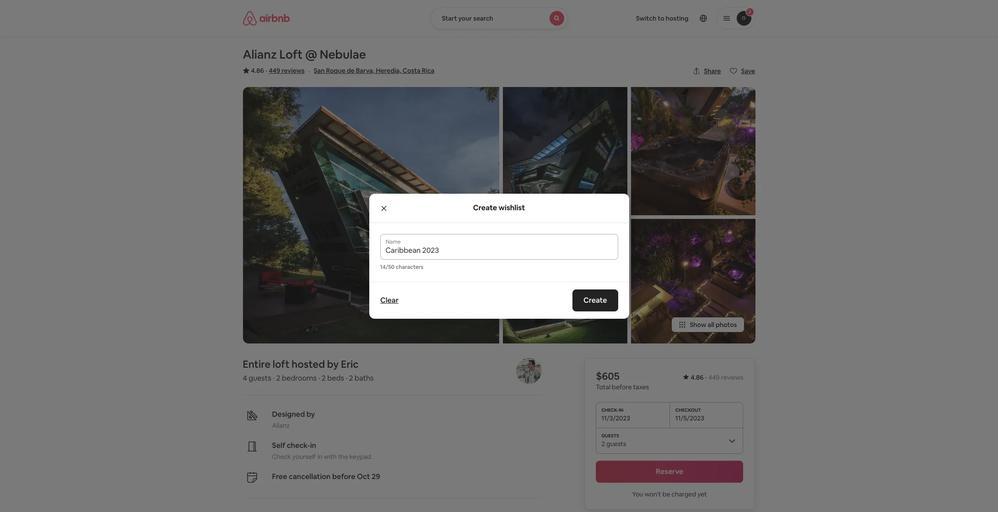 Task type: describe. For each thing, give the bounding box(es) containing it.
$605
[[596, 370, 620, 382]]

clear
[[380, 295, 399, 305]]

de
[[347, 66, 355, 75]]

designed by alianz
[[272, 409, 315, 430]]

clear button
[[376, 291, 403, 309]]

free cancellation before oct 29
[[272, 472, 380, 481]]

save
[[742, 67, 756, 75]]

designed
[[272, 409, 305, 419]]

hosted
[[292, 358, 325, 371]]

san roque de barva, heredia, costa rica button
[[314, 65, 435, 76]]

entire
[[243, 358, 271, 371]]

entire loft hosted by eric 4 guests · 2 bedrooms · 2 beds · 2 baths
[[243, 358, 374, 383]]

exterior de noche image
[[503, 219, 628, 344]]

name this wishlist dialog
[[369, 194, 630, 319]]

create for create
[[584, 295, 608, 305]]

exterior día image
[[243, 87, 499, 344]]

save button
[[727, 63, 760, 79]]

charged
[[672, 490, 697, 498]]

0 vertical spatial in
[[310, 441, 317, 450]]

11/3/2023
[[602, 414, 631, 422]]

alianz loft @ nebulae image 5 image
[[631, 219, 756, 344]]

none text field inside name this wishlist dialog
[[386, 246, 613, 255]]

loft
[[273, 358, 290, 371]]

roque
[[326, 66, 346, 75]]

reserve button
[[596, 461, 744, 483]]

0 horizontal spatial 4.86 · 449 reviews
[[251, 66, 305, 75]]

Start your search search field
[[431, 7, 568, 29]]

self check-in check yourself in with the keypad.
[[272, 441, 373, 461]]

@
[[305, 47, 318, 62]]

heredia,
[[376, 66, 402, 75]]

3 2 from the left
[[349, 373, 353, 383]]

2 2 from the left
[[322, 373, 326, 383]]

beds
[[328, 373, 344, 383]]

29
[[372, 472, 380, 481]]

show
[[690, 321, 707, 329]]

show all photos
[[690, 321, 738, 329]]

characters
[[396, 263, 424, 270]]

reserve
[[656, 467, 684, 476]]

start
[[442, 14, 457, 22]]

start your search button
[[431, 7, 568, 29]]

photos
[[716, 321, 738, 329]]

create wishlist
[[474, 203, 525, 213]]

baths
[[355, 373, 374, 383]]

yet
[[698, 490, 708, 498]]

show all photos button
[[672, 317, 745, 333]]

with
[[324, 453, 337, 461]]

check
[[272, 453, 291, 461]]

1 horizontal spatial in
[[318, 453, 323, 461]]

wishlist
[[499, 203, 525, 213]]

you won't be charged yet
[[633, 490, 708, 498]]

449 reviews button
[[269, 66, 305, 75]]

nebulae
[[320, 47, 366, 62]]

your
[[459, 14, 472, 22]]

create for create wishlist
[[474, 203, 498, 213]]

all
[[708, 321, 715, 329]]

search
[[474, 14, 494, 22]]

oct
[[357, 472, 370, 481]]

self
[[272, 441, 285, 450]]



Task type: vqa. For each thing, say whether or not it's contained in the screenshot.
LOVELY STUDIO/APARTMENT IN SÍTIO DA NAZARÉ 2 IMAGE 1
no



Task type: locate. For each thing, give the bounding box(es) containing it.
guests
[[249, 373, 271, 383]]

share
[[705, 67, 722, 75]]

in
[[310, 441, 317, 450], [318, 453, 323, 461]]

4
[[243, 373, 247, 383]]

taxes
[[634, 383, 650, 391]]

1 horizontal spatial 4.86
[[691, 373, 704, 382]]

loft
[[280, 47, 303, 62]]

learn more about the host, eric. image
[[517, 358, 542, 384], [517, 358, 542, 384]]

0 vertical spatial before
[[612, 383, 632, 391]]

in left "with"
[[318, 453, 323, 461]]

1 horizontal spatial 449
[[709, 373, 720, 382]]

before for free
[[332, 472, 356, 481]]

balcon no2 image
[[503, 87, 628, 215]]

won't
[[645, 490, 662, 498]]

create button
[[573, 289, 619, 311]]

4.86 left 449 reviews button in the left top of the page
[[251, 66, 264, 75]]

the
[[338, 453, 348, 461]]

0 horizontal spatial in
[[310, 441, 317, 450]]

11/5/2023
[[676, 414, 705, 422]]

alianz inside designed by alianz
[[272, 421, 290, 430]]

by eric
[[327, 358, 359, 371]]

by
[[307, 409, 315, 419]]

total
[[596, 383, 611, 391]]

1 horizontal spatial 4.86 · 449 reviews
[[691, 373, 744, 382]]

1 vertical spatial in
[[318, 453, 323, 461]]

before down $605
[[612, 383, 632, 391]]

keypad.
[[350, 453, 373, 461]]

yourself
[[293, 453, 316, 461]]

reviews
[[282, 66, 305, 75], [722, 373, 744, 382]]

1 vertical spatial create
[[584, 295, 608, 305]]

2 down loft
[[276, 373, 281, 383]]

alianz
[[243, 47, 277, 62], [272, 421, 290, 430]]

0 horizontal spatial before
[[332, 472, 356, 481]]

None text field
[[386, 246, 613, 255]]

14/50
[[380, 263, 395, 270]]

14/50 characters
[[380, 263, 424, 270]]

1 vertical spatial alianz
[[272, 421, 290, 430]]

1 horizontal spatial create
[[584, 295, 608, 305]]

before inside $605 total before taxes
[[612, 383, 632, 391]]

4.86 up the 11/5/2023
[[691, 373, 704, 382]]

0 horizontal spatial 4.86
[[251, 66, 264, 75]]

1 vertical spatial 4.86 · 449 reviews
[[691, 373, 744, 382]]

0 vertical spatial 4.86
[[251, 66, 264, 75]]

bedrooms
[[282, 373, 317, 383]]

check-
[[287, 441, 310, 450]]

1 vertical spatial reviews
[[722, 373, 744, 382]]

san
[[314, 66, 325, 75]]

before left oct
[[332, 472, 356, 481]]

1 horizontal spatial before
[[612, 383, 632, 391]]

0 vertical spatial 449
[[269, 66, 280, 75]]

start your search
[[442, 14, 494, 22]]

0 horizontal spatial create
[[474, 203, 498, 213]]

0 vertical spatial alianz
[[243, 47, 277, 62]]

0 vertical spatial create
[[474, 203, 498, 213]]

rica
[[422, 66, 435, 75]]

0 horizontal spatial 449
[[269, 66, 280, 75]]

1 2 from the left
[[276, 373, 281, 383]]

alianz left loft
[[243, 47, 277, 62]]

be
[[663, 490, 671, 498]]

alianz down designed
[[272, 421, 290, 430]]

profile element
[[579, 0, 756, 37]]

create inside button
[[584, 295, 608, 305]]

1 vertical spatial 449
[[709, 373, 720, 382]]

449
[[269, 66, 280, 75], [709, 373, 720, 382]]

0 horizontal spatial reviews
[[282, 66, 305, 75]]

4.86
[[251, 66, 264, 75], [691, 373, 704, 382]]

· san roque de barva, heredia, costa rica
[[309, 66, 435, 76]]

before for $605
[[612, 383, 632, 391]]

1 vertical spatial before
[[332, 472, 356, 481]]

0 vertical spatial 4.86 · 449 reviews
[[251, 66, 305, 75]]

cancellation
[[289, 472, 331, 481]]

free
[[272, 472, 287, 481]]

0 horizontal spatial 2
[[276, 373, 281, 383]]

$605 total before taxes
[[596, 370, 650, 391]]

share button
[[690, 63, 725, 79]]

0 vertical spatial reviews
[[282, 66, 305, 75]]

before
[[612, 383, 632, 391], [332, 472, 356, 481]]

2
[[276, 373, 281, 383], [322, 373, 326, 383], [349, 373, 353, 383]]

costa
[[403, 66, 421, 75]]

jacuzzi image
[[631, 87, 756, 215]]

in up yourself
[[310, 441, 317, 450]]

1 horizontal spatial reviews
[[722, 373, 744, 382]]

2 left baths
[[349, 373, 353, 383]]

2 horizontal spatial 2
[[349, 373, 353, 383]]

you
[[633, 490, 644, 498]]

·
[[266, 66, 267, 75], [309, 66, 310, 76], [273, 373, 275, 383], [319, 373, 320, 383], [346, 373, 348, 383], [706, 373, 707, 382]]

2 left beds
[[322, 373, 326, 383]]

barva,
[[356, 66, 375, 75]]

create
[[474, 203, 498, 213], [584, 295, 608, 305]]

1 horizontal spatial 2
[[322, 373, 326, 383]]

alianz loft @ nebulae
[[243, 47, 366, 62]]

4.86 · 449 reviews
[[251, 66, 305, 75], [691, 373, 744, 382]]

1 vertical spatial 4.86
[[691, 373, 704, 382]]



